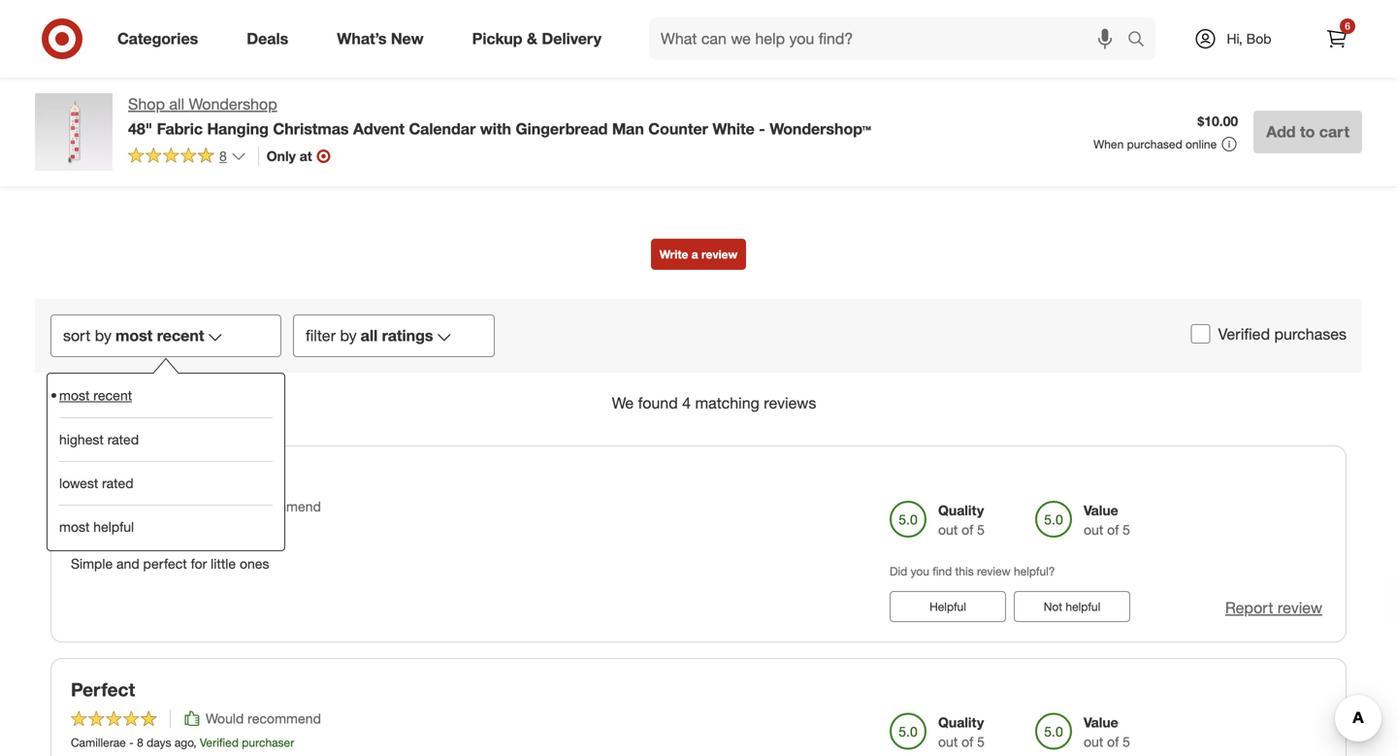 Task type: vqa. For each thing, say whether or not it's contained in the screenshot.
the can within the Save time by making a store return without leaving your car. Start your return in the Target app. When you arrive at the store, a team member will process the return in the parking lot. You can even pick up a Drive Up order at the same time. (Only available for select items and stores.)
no



Task type: describe. For each thing, give the bounding box(es) containing it.
Verified purchases checkbox
[[1192, 324, 1211, 344]]

8 right "kristin"
[[113, 523, 119, 538]]

100 %
[[654, 3, 684, 18]]

100 for 100 % would recommend 4 recommendations
[[835, 57, 861, 76]]

$10.00
[[1198, 113, 1239, 130]]

8 right "camillerae"
[[137, 736, 143, 750]]

100 % would recommend 4 recommendations
[[835, 57, 1017, 96]]

% inside 100 % would recommend 4 recommendations
[[861, 57, 876, 76]]

categories link
[[101, 17, 223, 60]]

by for filter by
[[340, 326, 357, 345]]

found
[[638, 394, 678, 413]]

what's new
[[337, 29, 424, 48]]

not
[[1044, 599, 1063, 614]]

2 quality out of 5 from the top
[[939, 714, 985, 751]]

to
[[1301, 122, 1316, 141]]

lowest rated link
[[59, 461, 273, 505]]

hi, bob
[[1227, 30, 1272, 47]]

wondershop™
[[770, 119, 872, 138]]

love
[[71, 466, 112, 488]]

rated for highest rated
[[107, 431, 139, 448]]

highest
[[59, 431, 104, 448]]

we
[[612, 394, 634, 413]]

3 0 from the top
[[660, 58, 667, 73]]

5.0
[[734, 2, 788, 50]]

most for most recent
[[59, 387, 90, 404]]

most for most helpful
[[59, 519, 90, 536]]

verified purchases
[[1219, 325, 1347, 343]]

wondershop
[[189, 95, 277, 114]]

shop
[[128, 95, 165, 114]]

search button
[[1119, 17, 1166, 64]]

- for kristin - 8 days ago
[[105, 523, 110, 538]]

pickup
[[472, 29, 523, 48]]

find
[[933, 564, 953, 578]]

deals link
[[230, 17, 313, 60]]

1
[[364, 76, 371, 91]]

white
[[713, 119, 755, 138]]

report review button
[[1226, 597, 1323, 619]]

0 % for 4 stars
[[660, 22, 678, 36]]

100 for 100 %
[[654, 3, 673, 18]]

ones
[[240, 555, 269, 572]]

purchaser
[[242, 736, 294, 750]]

christmas
[[273, 119, 349, 138]]

2 quality from the top
[[939, 714, 985, 731]]

6
[[1346, 20, 1351, 32]]

2 value from the top
[[1084, 714, 1119, 731]]

add to cart
[[1267, 122, 1350, 141]]

for
[[191, 555, 207, 572]]

1 value from the top
[[1084, 502, 1119, 519]]

simple
[[71, 555, 113, 572]]

report review
[[1226, 598, 1323, 617]]

simple and perfect for little ones
[[71, 555, 269, 572]]

lowest rated
[[59, 475, 134, 492]]

ago for kristin
[[151, 523, 169, 538]]

all inside shop all wondershop 48" fabric hanging christmas advent calendar with gingerbread man counter white - wondershop™
[[169, 95, 184, 114]]

4 stars
[[361, 22, 396, 36]]

delivery
[[542, 29, 602, 48]]

not helpful
[[1044, 599, 1101, 614]]

add
[[1267, 122, 1296, 141]]

3 stars
[[361, 40, 396, 54]]

it
[[117, 466, 129, 488]]

star for 1
[[374, 76, 393, 91]]

we found 4 matching reviews
[[612, 394, 817, 413]]

counter
[[649, 119, 709, 138]]

1 horizontal spatial 4
[[683, 394, 691, 413]]

1 vertical spatial all
[[361, 326, 378, 345]]

report
[[1226, 598, 1274, 617]]

stars for 3 stars
[[371, 40, 396, 54]]

write
[[660, 247, 689, 262]]

helpful button
[[890, 591, 1007, 622]]

deals
[[247, 29, 289, 48]]

0 horizontal spatial verified
[[200, 736, 239, 750]]

purchased
[[1128, 137, 1183, 151]]

pickup & delivery
[[472, 29, 602, 48]]

1 horizontal spatial recent
[[157, 326, 204, 345]]

camillerae
[[71, 736, 126, 750]]

love it
[[71, 466, 129, 488]]

shop all wondershop 48" fabric hanging christmas advent calendar with gingerbread man counter white - wondershop™
[[128, 95, 872, 138]]

0 vertical spatial review
[[702, 247, 738, 262]]

would for perfect
[[206, 710, 244, 727]]

rated for lowest rated
[[102, 475, 134, 492]]

with
[[480, 119, 512, 138]]

What can we help you find? suggestions appear below search field
[[649, 17, 1133, 60]]

purchases
[[1275, 325, 1347, 343]]

categories
[[117, 29, 198, 48]]

lowest
[[59, 475, 98, 492]]

calendar
[[409, 119, 476, 138]]

new
[[391, 29, 424, 48]]

recommend for perfect
[[248, 710, 321, 727]]

highest rated link
[[59, 418, 273, 461]]

camillerae - 8 days ago , verified purchaser
[[71, 736, 294, 750]]

0 for 3 stars
[[660, 40, 667, 54]]

3 0 % from the top
[[660, 58, 678, 73]]

helpful for most helpful
[[93, 519, 134, 536]]

most helpful link
[[59, 505, 273, 549]]

fabric
[[157, 119, 203, 138]]

sort by most recent
[[63, 326, 204, 345]]

cart
[[1320, 122, 1350, 141]]

most helpful
[[59, 519, 134, 536]]

advent
[[353, 119, 405, 138]]

helpful
[[930, 599, 967, 614]]

1 vertical spatial review
[[978, 564, 1011, 578]]

,
[[193, 736, 197, 750]]

0 horizontal spatial 4
[[361, 22, 368, 36]]

only
[[267, 147, 296, 164]]

filter by all ratings
[[306, 326, 433, 345]]

you
[[911, 564, 930, 578]]



Task type: locate. For each thing, give the bounding box(es) containing it.
0
[[660, 22, 667, 36], [660, 40, 667, 54], [660, 58, 667, 73], [660, 76, 667, 91]]

1 vertical spatial recommend
[[248, 498, 321, 515]]

helpful for not helpful
[[1066, 599, 1101, 614]]

most recent
[[59, 387, 132, 404]]

most up simple
[[59, 519, 90, 536]]

&
[[527, 29, 538, 48]]

star for 8
[[733, 78, 756, 95]]

0 vertical spatial quality
[[939, 502, 985, 519]]

days left ,
[[147, 736, 171, 750]]

quality out of 5
[[939, 502, 985, 538], [939, 714, 985, 751]]

would recommend for perfect
[[206, 710, 321, 727]]

most
[[115, 326, 153, 345], [59, 387, 90, 404], [59, 519, 90, 536]]

0 vertical spatial would recommend
[[206, 498, 321, 515]]

4 up 3
[[361, 22, 368, 36]]

1 vertical spatial rated
[[102, 475, 134, 492]]

would up little
[[206, 498, 244, 515]]

perfect
[[71, 679, 135, 701]]

recommend
[[929, 57, 1017, 76], [248, 498, 321, 515], [248, 710, 321, 727]]

1 vertical spatial value out of 5
[[1084, 714, 1131, 751]]

highest rated
[[59, 431, 139, 448]]

0 vertical spatial most
[[115, 326, 153, 345]]

did you find this review helpful?
[[890, 564, 1056, 578]]

verified right the verified purchases checkbox
[[1219, 325, 1271, 343]]

0 horizontal spatial 100
[[654, 3, 673, 18]]

8 link
[[128, 146, 246, 169]]

%
[[673, 3, 684, 18], [667, 22, 678, 36], [667, 40, 678, 54], [861, 57, 876, 76], [667, 58, 678, 73], [667, 76, 678, 91]]

8 down hanging
[[219, 147, 227, 164]]

what's
[[337, 29, 387, 48]]

1 horizontal spatial star
[[733, 78, 756, 95]]

0 horizontal spatial recent
[[93, 387, 132, 404]]

write a review
[[660, 247, 738, 262]]

0 vertical spatial days
[[123, 523, 147, 538]]

a
[[692, 247, 699, 262]]

verified right ,
[[200, 736, 239, 750]]

recommend up the purchaser
[[248, 710, 321, 727]]

0 horizontal spatial helpful
[[93, 519, 134, 536]]

2 by from the left
[[340, 326, 357, 345]]

little
[[211, 555, 236, 572]]

review
[[702, 247, 738, 262], [978, 564, 1011, 578], [1278, 598, 1323, 617]]

5
[[978, 521, 985, 538], [1123, 521, 1131, 538], [978, 734, 985, 751], [1123, 734, 1131, 751]]

2 horizontal spatial -
[[759, 119, 766, 138]]

2 value out of 5 from the top
[[1084, 714, 1131, 751]]

1 vertical spatial would recommend
[[206, 710, 321, 727]]

2 vertical spatial recommend
[[248, 710, 321, 727]]

review right this
[[978, 564, 1011, 578]]

ago left the purchaser
[[175, 736, 193, 750]]

would recommend up ones
[[206, 498, 321, 515]]

and
[[117, 555, 139, 572]]

hanging
[[207, 119, 269, 138]]

recent inside most recent "link"
[[93, 387, 132, 404]]

0 for 1 star
[[660, 76, 667, 91]]

4 0 from the top
[[660, 76, 667, 91]]

days for camillerae
[[147, 736, 171, 750]]

recommend up ones
[[248, 498, 321, 515]]

- right "kristin"
[[105, 523, 110, 538]]

stars for 4 stars
[[371, 22, 396, 36]]

8
[[722, 78, 729, 95], [219, 147, 227, 164], [113, 523, 119, 538], [137, 736, 143, 750]]

matching
[[696, 394, 760, 413]]

1 value out of 5 from the top
[[1084, 502, 1131, 538]]

4 0 % from the top
[[660, 76, 678, 91]]

0 vertical spatial would
[[206, 498, 244, 515]]

most inside "link"
[[59, 387, 90, 404]]

2 would from the top
[[206, 710, 244, 727]]

0 horizontal spatial review
[[702, 247, 738, 262]]

1 quality out of 5 from the top
[[939, 502, 985, 538]]

ago
[[151, 523, 169, 538], [175, 736, 193, 750]]

search
[[1119, 31, 1166, 50]]

1 0 % from the top
[[660, 22, 678, 36]]

stars
[[371, 22, 396, 36], [371, 40, 396, 54]]

0 % for 3 stars
[[660, 40, 678, 54]]

by
[[95, 326, 112, 345], [340, 326, 357, 345]]

2 vertical spatial -
[[129, 736, 134, 750]]

1 horizontal spatial 100
[[835, 57, 861, 76]]

4 down "what can we help you find? suggestions appear below" search field on the top
[[865, 79, 873, 96]]

would
[[880, 57, 924, 76]]

would recommend for love it
[[206, 498, 321, 515]]

0 vertical spatial value out of 5
[[1084, 502, 1131, 538]]

recommend inside 100 % would recommend 4 recommendations
[[929, 57, 1017, 76]]

4 right found
[[683, 394, 691, 413]]

kristin
[[71, 523, 102, 538]]

100 inside 100 % would recommend 4 recommendations
[[835, 57, 861, 76]]

all up fabric at the top left of the page
[[169, 95, 184, 114]]

filter
[[306, 326, 336, 345]]

would for love it
[[206, 498, 244, 515]]

1 vertical spatial ratings
[[382, 326, 433, 345]]

hi,
[[1227, 30, 1243, 47]]

would up camillerae - 8 days ago , verified purchaser
[[206, 710, 244, 727]]

recommend up recommendations
[[929, 57, 1017, 76]]

1 vertical spatial recent
[[93, 387, 132, 404]]

2 horizontal spatial review
[[1278, 598, 1323, 617]]

ago for camillerae
[[175, 736, 193, 750]]

helpful inside button
[[1066, 599, 1101, 614]]

0 vertical spatial rated
[[107, 431, 139, 448]]

image of 48" fabric hanging christmas advent calendar with gingerbread man counter white - wondershop™ image
[[35, 93, 113, 171]]

ago up perfect
[[151, 523, 169, 538]]

2 horizontal spatial 4
[[865, 79, 873, 96]]

0 horizontal spatial ratings
[[382, 326, 433, 345]]

0 horizontal spatial ago
[[151, 523, 169, 538]]

4
[[361, 22, 368, 36], [865, 79, 873, 96], [683, 394, 691, 413]]

value
[[1084, 502, 1119, 519], [1084, 714, 1119, 731]]

recent up highest rated
[[93, 387, 132, 404]]

value out of 5
[[1084, 502, 1131, 538], [1084, 714, 1131, 751]]

recent up most recent "link"
[[157, 326, 204, 345]]

0 for 4 stars
[[660, 22, 667, 36]]

rated inside 'link'
[[107, 431, 139, 448]]

1 vertical spatial verified
[[200, 736, 239, 750]]

did
[[890, 564, 908, 578]]

1 would from the top
[[206, 498, 244, 515]]

1 vertical spatial quality out of 5
[[939, 714, 985, 751]]

review right report
[[1278, 598, 1323, 617]]

2 vertical spatial review
[[1278, 598, 1323, 617]]

most up highest in the bottom left of the page
[[59, 387, 90, 404]]

stars up 3 stars
[[371, 22, 396, 36]]

0 vertical spatial quality out of 5
[[939, 502, 985, 538]]

1 vertical spatial stars
[[371, 40, 396, 54]]

0 horizontal spatial all
[[169, 95, 184, 114]]

stars down the 4 stars
[[371, 40, 396, 54]]

1 vertical spatial most
[[59, 387, 90, 404]]

1 horizontal spatial by
[[340, 326, 357, 345]]

add to cart button
[[1254, 111, 1363, 153]]

1 vertical spatial days
[[147, 736, 171, 750]]

0 vertical spatial helpful
[[93, 519, 134, 536]]

- right white
[[759, 119, 766, 138]]

helpful up 'and'
[[93, 519, 134, 536]]

recommend for love it
[[248, 498, 321, 515]]

1 quality from the top
[[939, 502, 985, 519]]

by for sort by
[[95, 326, 112, 345]]

0 vertical spatial stars
[[371, 22, 396, 36]]

2 would recommend from the top
[[206, 710, 321, 727]]

recommendations
[[877, 79, 987, 96]]

1 horizontal spatial all
[[361, 326, 378, 345]]

when
[[1094, 137, 1124, 151]]

48"
[[128, 119, 153, 138]]

ratings up wondershop™
[[760, 78, 801, 95]]

- inside shop all wondershop 48" fabric hanging christmas advent calendar with gingerbread man counter white - wondershop™
[[759, 119, 766, 138]]

1 horizontal spatial helpful
[[1066, 599, 1101, 614]]

1 would recommend from the top
[[206, 498, 321, 515]]

2 0 % from the top
[[660, 40, 678, 54]]

days up 'and'
[[123, 523, 147, 538]]

0 %
[[660, 22, 678, 36], [660, 40, 678, 54], [660, 58, 678, 73], [660, 76, 678, 91]]

all right filter on the top left of the page
[[361, 326, 378, 345]]

2 vertical spatial most
[[59, 519, 90, 536]]

1 vertical spatial value
[[1084, 714, 1119, 731]]

not helpful button
[[1014, 591, 1131, 622]]

would
[[206, 498, 244, 515], [206, 710, 244, 727]]

days for kristin
[[123, 523, 147, 538]]

recent
[[157, 326, 204, 345], [93, 387, 132, 404]]

kristin - 8 days ago
[[71, 523, 169, 538]]

quality
[[939, 502, 985, 519], [939, 714, 985, 731]]

0 vertical spatial -
[[759, 119, 766, 138]]

8 up white
[[722, 78, 729, 95]]

star up white
[[733, 78, 756, 95]]

1 vertical spatial ago
[[175, 736, 193, 750]]

review right a at the top of page
[[702, 247, 738, 262]]

perfect
[[143, 555, 187, 572]]

what's new link
[[321, 17, 448, 60]]

star right "1"
[[374, 76, 393, 91]]

0 vertical spatial value
[[1084, 502, 1119, 519]]

ratings right filter on the top left of the page
[[382, 326, 433, 345]]

0 vertical spatial 100
[[654, 3, 673, 18]]

ratings
[[760, 78, 801, 95], [382, 326, 433, 345]]

1 vertical spatial helpful
[[1066, 599, 1101, 614]]

0 vertical spatial ago
[[151, 523, 169, 538]]

1 stars from the top
[[371, 22, 396, 36]]

1 vertical spatial 4
[[865, 79, 873, 96]]

sort
[[63, 326, 91, 345]]

1 horizontal spatial review
[[978, 564, 1011, 578]]

0 vertical spatial verified
[[1219, 325, 1271, 343]]

0 % for 1 star
[[660, 76, 678, 91]]

would recommend up the purchaser
[[206, 710, 321, 727]]

1 0 from the top
[[660, 22, 667, 36]]

- right "camillerae"
[[129, 736, 134, 750]]

1 vertical spatial would
[[206, 710, 244, 727]]

0 vertical spatial all
[[169, 95, 184, 114]]

1 vertical spatial 100
[[835, 57, 861, 76]]

1 horizontal spatial -
[[129, 736, 134, 750]]

0 vertical spatial ratings
[[760, 78, 801, 95]]

helpful right not
[[1066, 599, 1101, 614]]

by right sort
[[95, 326, 112, 345]]

helpful?
[[1014, 564, 1056, 578]]

rated right the 'lowest'
[[102, 475, 134, 492]]

0 horizontal spatial by
[[95, 326, 112, 345]]

- for camillerae - 8 days ago , verified purchaser
[[129, 736, 134, 750]]

1 by from the left
[[95, 326, 112, 345]]

1 vertical spatial -
[[105, 523, 110, 538]]

helpful
[[93, 519, 134, 536], [1066, 599, 1101, 614]]

reviews
[[764, 394, 817, 413]]

2 stars from the top
[[371, 40, 396, 54]]

this
[[956, 564, 974, 578]]

2 0 from the top
[[660, 40, 667, 54]]

would recommend
[[206, 498, 321, 515], [206, 710, 321, 727]]

1 star
[[364, 76, 393, 91]]

0 horizontal spatial star
[[374, 76, 393, 91]]

0 vertical spatial recent
[[157, 326, 204, 345]]

1 horizontal spatial ago
[[175, 736, 193, 750]]

0 vertical spatial recommend
[[929, 57, 1017, 76]]

1 horizontal spatial ratings
[[760, 78, 801, 95]]

1 vertical spatial quality
[[939, 714, 985, 731]]

most right sort
[[115, 326, 153, 345]]

write a review button
[[651, 239, 747, 270]]

gingerbread
[[516, 119, 608, 138]]

6 link
[[1316, 17, 1359, 60]]

only at
[[267, 147, 312, 164]]

rated up it
[[107, 431, 139, 448]]

by right filter on the top left of the page
[[340, 326, 357, 345]]

1 horizontal spatial verified
[[1219, 325, 1271, 343]]

rated
[[107, 431, 139, 448], [102, 475, 134, 492]]

0 horizontal spatial -
[[105, 523, 110, 538]]

man
[[612, 119, 644, 138]]

bob
[[1247, 30, 1272, 47]]

0 vertical spatial 4
[[361, 22, 368, 36]]

4 inside 100 % would recommend 4 recommendations
[[865, 79, 873, 96]]

2 vertical spatial 4
[[683, 394, 691, 413]]



